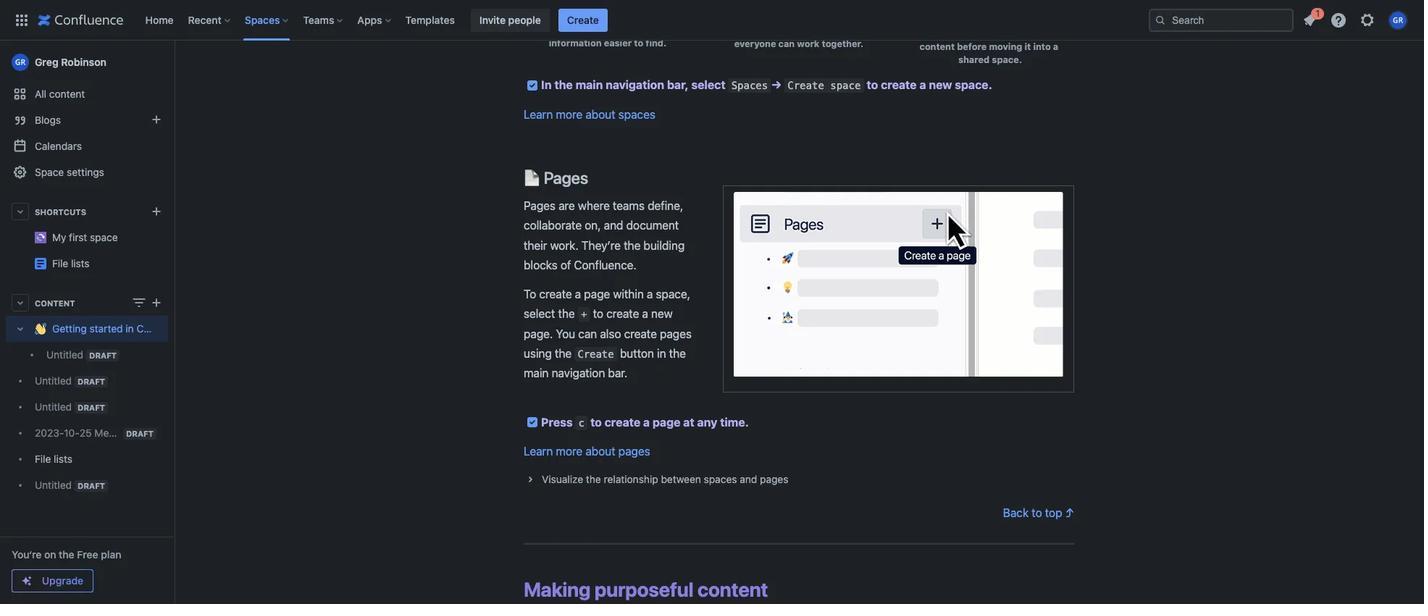 Task type: locate. For each thing, give the bounding box(es) containing it.
learn for learn more about pages
[[524, 445, 553, 458]]

visualize the relationship between spaces and pages button
[[516, 465, 1082, 494]]

0 vertical spatial spaces
[[619, 108, 656, 121]]

0 vertical spatial more
[[556, 108, 583, 121]]

and
[[635, 25, 652, 36], [1015, 28, 1032, 39], [604, 219, 623, 232], [740, 473, 757, 486]]

spaces right recent dropdown button
[[245, 13, 280, 26]]

find.
[[646, 38, 667, 49]]

spaces button
[[240, 8, 294, 32]]

information up one
[[772, 12, 825, 23]]

1 vertical spatial space.
[[955, 78, 992, 92]]

to inside put all the information related to your project in one place so everyone can work together.
[[862, 12, 871, 23]]

your down all
[[736, 25, 756, 36]]

0 horizontal spatial main
[[524, 367, 549, 380]]

space. down shared
[[955, 78, 992, 92]]

0 vertical spatial main
[[576, 78, 603, 92]]

1 horizontal spatial information
[[772, 12, 825, 23]]

0 horizontal spatial navigation
[[552, 367, 605, 380]]

main
[[576, 78, 603, 92], [524, 367, 549, 380]]

0 vertical spatial on,
[[1052, 15, 1066, 26]]

visualize
[[542, 473, 583, 486]]

pages up collaborate
[[524, 199, 556, 212]]

building
[[644, 239, 685, 252]]

1 horizontal spatial your
[[941, 28, 961, 39]]

more up visualize
[[556, 445, 583, 458]]

0 horizontal spatial work
[[576, 25, 598, 36]]

and down own
[[635, 25, 652, 36]]

place
[[823, 25, 847, 36]]

you
[[556, 327, 575, 340]]

work inside put all the information related to your project in one place so everyone can work together.
[[797, 38, 820, 49]]

create right the to
[[539, 287, 572, 300]]

and inside store anything you're working on, keep your to-do lists, and polish content before moving it into a shared space.
[[1015, 28, 1032, 39]]

to create a new page. you can also create pages using the
[[524, 307, 695, 360]]

0 vertical spatial create
[[567, 13, 599, 26]]

pages inside dropdown button
[[760, 473, 789, 486]]

learn more about pages link
[[524, 445, 650, 458]]

tree item containing getting started in confluence
[[6, 316, 190, 368]]

to-
[[963, 28, 977, 39]]

space inside give each team their own space so they can work closely and make information easier to find.
[[645, 12, 672, 22]]

everyone
[[735, 38, 776, 49]]

0 horizontal spatial file
[[35, 453, 51, 465]]

my
[[168, 225, 182, 238], [52, 231, 66, 243]]

0 vertical spatial pages
[[544, 168, 588, 187]]

collapse sidebar image
[[158, 48, 190, 77]]

1 horizontal spatial spaces
[[732, 80, 768, 92]]

copy image for put all the information related to your project in one place so everyone can work together.
[[862, 38, 874, 50]]

create right c
[[605, 416, 641, 429]]

create inside global element
[[567, 13, 599, 26]]

so inside put all the information related to your project in one place so everyone can work together.
[[850, 25, 860, 36]]

0 vertical spatial new
[[929, 78, 952, 92]]

space. down the 'moving'
[[992, 54, 1022, 65]]

their
[[600, 12, 621, 22], [524, 239, 547, 252]]

getting started in confluence link
[[6, 316, 190, 342]]

you're
[[982, 15, 1010, 26]]

1 vertical spatial content
[[49, 88, 85, 100]]

work.
[[550, 239, 579, 252]]

a inside to create a new page. you can also create pages using the
[[642, 307, 648, 320]]

related
[[828, 12, 860, 23]]

your inside store anything you're working on, keep your to-do lists, and polish content before moving it into a shared space.
[[941, 28, 961, 39]]

using
[[524, 347, 552, 360]]

and up it
[[1015, 28, 1032, 39]]

1 vertical spatial information
[[549, 38, 602, 49]]

create inside the in the main navigation bar, select spaces → create space to create a new space.
[[788, 80, 824, 92]]

back to top ⤴
[[1003, 507, 1074, 520]]

make
[[654, 25, 679, 36]]

1 horizontal spatial main
[[576, 78, 603, 92]]

in inside button in the main navigation bar.
[[657, 347, 666, 360]]

0 vertical spatial work
[[576, 25, 598, 36]]

0 horizontal spatial information
[[549, 38, 602, 49]]

create up button
[[624, 327, 657, 340]]

you're on the free plan
[[12, 548, 121, 561]]

plan
[[101, 548, 121, 561]]

can down project
[[779, 38, 795, 49]]

can down each
[[557, 25, 574, 36]]

press c to create a page at any time.
[[541, 416, 749, 429]]

0 horizontal spatial my first space
[[52, 231, 118, 243]]

information down create link
[[549, 38, 602, 49]]

file
[[168, 251, 184, 264], [52, 257, 68, 270], [35, 453, 51, 465]]

in right started at bottom left
[[126, 323, 134, 335]]

select up page.
[[524, 307, 555, 320]]

1 horizontal spatial first
[[185, 225, 203, 238]]

1 horizontal spatial in
[[657, 347, 666, 360]]

Search field
[[1149, 8, 1294, 32]]

the inside pages are where teams define, collaborate on, and document their work. they're the building blocks of confluence.
[[624, 239, 641, 252]]

create link
[[558, 8, 608, 32]]

time.
[[720, 416, 749, 429]]

free
[[77, 548, 98, 561]]

the right button
[[669, 347, 686, 360]]

2 horizontal spatial content
[[920, 41, 955, 52]]

0 vertical spatial learn
[[524, 108, 553, 121]]

to
[[862, 12, 871, 23], [634, 38, 643, 49], [867, 78, 878, 92], [593, 307, 603, 320], [591, 416, 602, 429], [1032, 507, 1042, 520]]

25
[[80, 427, 92, 439]]

in inside 'getting started in confluence' link
[[126, 323, 134, 335]]

the down "you"
[[555, 347, 572, 360]]

the right 'in'
[[554, 78, 573, 92]]

top
[[1045, 507, 1062, 520]]

1 horizontal spatial navigation
[[606, 78, 664, 92]]

0 vertical spatial select
[[692, 78, 726, 92]]

invite
[[480, 13, 506, 26]]

1 horizontal spatial spaces
[[704, 473, 737, 486]]

1 more from the top
[[556, 108, 583, 121]]

0 horizontal spatial can
[[557, 25, 574, 36]]

2 vertical spatial content
[[698, 577, 768, 601]]

the left +
[[558, 307, 575, 320]]

premium image
[[21, 575, 33, 587]]

1 horizontal spatial so
[[850, 25, 860, 36]]

learn up expand content icon
[[524, 445, 553, 458]]

and inside dropdown button
[[740, 473, 757, 486]]

0 horizontal spatial in
[[126, 323, 134, 335]]

2 vertical spatial in
[[657, 347, 666, 360]]

blogs link
[[6, 107, 168, 133]]

file lists link down the 25 on the bottom of page
[[6, 446, 168, 472]]

0 horizontal spatial on,
[[585, 219, 601, 232]]

in left one
[[793, 25, 801, 36]]

banner containing home
[[0, 0, 1424, 41]]

0 vertical spatial their
[[600, 12, 621, 22]]

untitled draft
[[46, 348, 117, 361], [35, 375, 105, 387], [35, 401, 105, 413], [35, 479, 105, 491]]

pages
[[544, 168, 588, 187], [524, 199, 556, 212]]

the inside to create a new page. you can also create pages using the
[[555, 347, 572, 360]]

in right button
[[657, 347, 666, 360]]

file lists image
[[35, 258, 46, 270]]

their inside give each team their own space so they can work closely and make information easier to find.
[[600, 12, 621, 22]]

2 learn from the top
[[524, 445, 553, 458]]

untitled draft inside tree item
[[46, 348, 117, 361]]

1 horizontal spatial can
[[578, 327, 597, 340]]

1 vertical spatial navigation
[[552, 367, 605, 380]]

navigation left bar,
[[606, 78, 664, 92]]

new down keep
[[929, 78, 952, 92]]

0 horizontal spatial your
[[736, 25, 756, 36]]

their inside pages are where teams define, collaborate on, and document their work. they're the building blocks of confluence.
[[524, 239, 547, 252]]

your down 'anything'
[[941, 28, 961, 39]]

2 about from the top
[[586, 445, 616, 458]]

keep
[[916, 28, 938, 39]]

create
[[881, 78, 917, 92], [539, 287, 572, 300], [606, 307, 639, 320], [624, 327, 657, 340], [605, 416, 641, 429]]

1 vertical spatial select
[[524, 307, 555, 320]]

confluence image
[[38, 11, 124, 29], [38, 11, 124, 29]]

my inside my first space link
[[168, 225, 182, 238]]

1 vertical spatial about
[[586, 445, 616, 458]]

space.
[[992, 54, 1022, 65], [955, 78, 992, 92]]

about for spaces
[[586, 108, 616, 121]]

content inside store anything you're working on, keep your to-do lists, and polish content before moving it into a shared space.
[[920, 41, 955, 52]]

new down space, at top left
[[651, 307, 673, 320]]

0 horizontal spatial select
[[524, 307, 555, 320]]

new
[[929, 78, 952, 92], [651, 307, 673, 320]]

0 vertical spatial spaces
[[245, 13, 280, 26]]

a
[[1053, 41, 1059, 52], [920, 78, 926, 92], [575, 287, 581, 300], [647, 287, 653, 300], [642, 307, 648, 320], [643, 416, 650, 429]]

tree item
[[6, 316, 190, 368]]

1 horizontal spatial content
[[698, 577, 768, 601]]

can
[[557, 25, 574, 36], [779, 38, 795, 49], [578, 327, 597, 340]]

1 vertical spatial work
[[797, 38, 820, 49]]

home
[[145, 13, 174, 26]]

about
[[586, 108, 616, 121], [586, 445, 616, 458]]

1 horizontal spatial my
[[168, 225, 182, 238]]

back
[[1003, 507, 1029, 520]]

1 horizontal spatial page
[[653, 416, 681, 429]]

the down document
[[624, 239, 641, 252]]

a right into
[[1053, 41, 1059, 52]]

2 horizontal spatial in
[[793, 25, 801, 36]]

1 vertical spatial on,
[[585, 219, 601, 232]]

spaces left →
[[732, 80, 768, 92]]

more up '📄 pages'
[[556, 108, 583, 121]]

1 horizontal spatial work
[[797, 38, 820, 49]]

work down team
[[576, 25, 598, 36]]

0 horizontal spatial page
[[584, 287, 610, 300]]

file lists link right file lists 'image'
[[52, 257, 90, 270]]

pages
[[660, 327, 692, 340], [619, 445, 650, 458], [760, 473, 789, 486]]

at
[[683, 416, 695, 429]]

started
[[89, 323, 123, 335]]

1 horizontal spatial select
[[692, 78, 726, 92]]

create
[[567, 13, 599, 26], [788, 80, 824, 92], [578, 348, 614, 360]]

0 horizontal spatial spaces
[[245, 13, 280, 26]]

so up make at the left top
[[674, 12, 685, 22]]

0 vertical spatial can
[[557, 25, 574, 36]]

and up the they're
[[604, 219, 623, 232]]

their up the blocks
[[524, 239, 547, 252]]

0 vertical spatial page
[[584, 287, 610, 300]]

1 horizontal spatial on,
[[1052, 15, 1066, 26]]

your inside put all the information related to your project in one place so everyone can work together.
[[736, 25, 756, 36]]

1 vertical spatial spaces
[[732, 80, 768, 92]]

1 vertical spatial learn
[[524, 445, 553, 458]]

learn down 'in'
[[524, 108, 553, 121]]

greg robinson link
[[6, 48, 168, 77]]

0 horizontal spatial their
[[524, 239, 547, 252]]

more for learn more about spaces
[[556, 108, 583, 121]]

2 vertical spatial pages
[[760, 473, 789, 486]]

file lists link
[[6, 251, 206, 277], [52, 257, 90, 270], [6, 446, 168, 472]]

teams button
[[299, 8, 349, 32]]

2023-
[[35, 427, 64, 439]]

so
[[674, 12, 685, 22], [850, 25, 860, 36]]

select right bar,
[[692, 78, 726, 92]]

your for anything
[[941, 28, 961, 39]]

copy image for store anything you're working on, keep your to-do lists, and polish content before moving it into a shared space.
[[1021, 54, 1032, 66]]

spaces inside popup button
[[245, 13, 280, 26]]

0 horizontal spatial so
[[674, 12, 685, 22]]

tree
[[6, 316, 190, 498]]

0 vertical spatial in
[[793, 25, 801, 36]]

and down time. on the right bottom of the page
[[740, 473, 757, 486]]

on, up polish
[[1052, 15, 1066, 26]]

button
[[620, 347, 654, 360]]

navigation left the bar.
[[552, 367, 605, 380]]

copy image
[[665, 38, 677, 50]]

0 horizontal spatial pages
[[619, 445, 650, 458]]

1 horizontal spatial pages
[[660, 327, 692, 340]]

1 learn from the top
[[524, 108, 553, 121]]

1 horizontal spatial my first space
[[168, 225, 234, 238]]

0 vertical spatial pages
[[660, 327, 692, 340]]

1 vertical spatial spaces
[[704, 473, 737, 486]]

2 horizontal spatial pages
[[760, 473, 789, 486]]

0 vertical spatial content
[[920, 41, 955, 52]]

📄
[[524, 168, 540, 187]]

1 vertical spatial page
[[653, 416, 681, 429]]

0 horizontal spatial new
[[651, 307, 673, 320]]

1 vertical spatial more
[[556, 445, 583, 458]]

the down learn more about pages link
[[586, 473, 601, 486]]

moving
[[989, 41, 1023, 52]]

lists
[[187, 251, 206, 264], [71, 257, 90, 270], [54, 453, 72, 465]]

invite people button
[[471, 8, 550, 32]]

0 vertical spatial about
[[586, 108, 616, 121]]

0 horizontal spatial first
[[69, 231, 87, 243]]

copy image
[[862, 38, 874, 50], [1021, 54, 1032, 66], [587, 168, 604, 186], [767, 581, 784, 599]]

so down related at right top
[[850, 25, 860, 36]]

change view image
[[130, 294, 148, 312]]

main up learn more about spaces
[[576, 78, 603, 92]]

select inside to create a page within a space, select the
[[524, 307, 555, 320]]

their up closely
[[600, 12, 621, 22]]

tree containing getting started in confluence
[[6, 316, 190, 498]]

document
[[626, 219, 679, 232]]

any
[[697, 416, 718, 429]]

my first space link
[[6, 225, 234, 251], [52, 231, 118, 243]]

1 vertical spatial create
[[788, 80, 824, 92]]

space inside the in the main navigation bar, select spaces → create space to create a new space.
[[830, 80, 861, 92]]

1 vertical spatial new
[[651, 307, 673, 320]]

a down within
[[642, 307, 648, 320]]

pages up are
[[544, 168, 588, 187]]

learn more about pages
[[524, 445, 650, 458]]

1 horizontal spatial their
[[600, 12, 621, 22]]

0 vertical spatial information
[[772, 12, 825, 23]]

1 vertical spatial pages
[[524, 199, 556, 212]]

1 vertical spatial their
[[524, 239, 547, 252]]

information inside give each team their own space so they can work closely and make information easier to find.
[[549, 38, 602, 49]]

in
[[793, 25, 801, 36], [126, 323, 134, 335], [657, 347, 666, 360]]

1 vertical spatial main
[[524, 367, 549, 380]]

space
[[35, 166, 64, 178]]

confluence
[[137, 323, 190, 335]]

banner
[[0, 0, 1424, 41]]

on
[[44, 548, 56, 561]]

tree inside the space element
[[6, 316, 190, 498]]

page left the at
[[653, 416, 681, 429]]

greg
[[35, 56, 58, 68]]

page inside to create a page within a space, select the
[[584, 287, 610, 300]]

can down +
[[578, 327, 597, 340]]

a left the at
[[643, 416, 650, 429]]

0 vertical spatial so
[[674, 12, 685, 22]]

1 vertical spatial in
[[126, 323, 134, 335]]

the right all
[[755, 12, 770, 23]]

your
[[736, 25, 756, 36], [941, 28, 961, 39]]

content button
[[6, 290, 168, 316]]

1 horizontal spatial file
[[52, 257, 68, 270]]

more
[[556, 108, 583, 121], [556, 445, 583, 458]]

2 horizontal spatial can
[[779, 38, 795, 49]]

main down the using
[[524, 367, 549, 380]]

0 horizontal spatial content
[[49, 88, 85, 100]]

first for my first space link underneath add shortcut 'icon'
[[185, 225, 203, 238]]

page up +
[[584, 287, 610, 300]]

2 more from the top
[[556, 445, 583, 458]]

work down one
[[797, 38, 820, 49]]

0 vertical spatial space.
[[992, 54, 1022, 65]]

1 vertical spatial can
[[779, 38, 795, 49]]

1 vertical spatial so
[[850, 25, 860, 36]]

1 about from the top
[[586, 108, 616, 121]]

notes
[[135, 427, 161, 439]]

create inside to create a page within a space, select the
[[539, 287, 572, 300]]

2 vertical spatial can
[[578, 327, 597, 340]]

getting
[[52, 323, 87, 335]]

settings icon image
[[1359, 11, 1377, 29]]

so inside give each team their own space so they can work closely and make information easier to find.
[[674, 12, 685, 22]]

on, down where
[[585, 219, 601, 232]]

0 horizontal spatial my
[[52, 231, 66, 243]]

before
[[957, 41, 987, 52]]

also
[[600, 327, 621, 340]]

together.
[[822, 38, 864, 49]]



Task type: vqa. For each thing, say whether or not it's contained in the screenshot.
the bottom page
yes



Task type: describe. For each thing, give the bounding box(es) containing it.
it
[[1025, 41, 1031, 52]]

2 vertical spatial create
[[578, 348, 614, 360]]

file lists link inside tree
[[6, 446, 168, 472]]

a right within
[[647, 287, 653, 300]]

can inside to create a new page. you can also create pages using the
[[578, 327, 597, 340]]

press
[[541, 416, 573, 429]]

own
[[624, 12, 643, 22]]

are
[[559, 199, 575, 212]]

making purposeful content
[[524, 577, 768, 601]]

apps
[[357, 13, 382, 26]]

space. inside store anything you're working on, keep your to-do lists, and polish content before moving it into a shared space.
[[992, 54, 1022, 65]]

space settings
[[35, 166, 104, 178]]

a up +
[[575, 287, 581, 300]]

0 vertical spatial navigation
[[606, 78, 664, 92]]

global element
[[9, 0, 1146, 40]]

the inside put all the information related to your project in one place so everyone can work together.
[[755, 12, 770, 23]]

can inside put all the information related to your project in one place so everyone can work together.
[[779, 38, 795, 49]]

my for my first space link underneath add shortcut 'icon'
[[168, 225, 182, 238]]

tree item inside the space element
[[6, 316, 190, 368]]

the inside dropdown button
[[586, 473, 601, 486]]

all content
[[35, 88, 85, 100]]

navigation inside button in the main navigation bar.
[[552, 367, 605, 380]]

1 vertical spatial pages
[[619, 445, 650, 458]]

meeting
[[94, 427, 132, 439]]

content
[[35, 298, 75, 308]]

file inside tree
[[35, 453, 51, 465]]

new inside to create a new page. you can also create pages using the
[[651, 307, 673, 320]]

getting started in confluence
[[52, 323, 190, 335]]

in inside put all the information related to your project in one place so everyone can work together.
[[793, 25, 801, 36]]

space settings link
[[6, 159, 168, 185]]

collaborate
[[524, 219, 582, 232]]

information inside put all the information related to your project in one place so everyone can work together.
[[772, 12, 825, 23]]

content inside "all content" link
[[49, 88, 85, 100]]

people
[[508, 13, 541, 26]]

add shortcut image
[[148, 203, 165, 220]]

2 horizontal spatial file
[[168, 251, 184, 264]]

home link
[[141, 8, 178, 32]]

main inside button in the main navigation bar.
[[524, 367, 549, 380]]

bar.
[[608, 367, 628, 380]]

create down keep
[[881, 78, 917, 92]]

my for my first space link underneath shortcuts dropdown button
[[52, 231, 66, 243]]

on, inside pages are where teams define, collaborate on, and document their work. they're the building blocks of confluence.
[[585, 219, 601, 232]]

help icon image
[[1330, 11, 1348, 29]]

create a blog image
[[148, 111, 165, 128]]

a inside store anything you're working on, keep your to-do lists, and polish content before moving it into a shared space.
[[1053, 41, 1059, 52]]

page.
[[524, 327, 553, 340]]

your for all
[[736, 25, 756, 36]]

into
[[1033, 41, 1051, 52]]

pages inside pages are where teams define, collaborate on, and document their work. they're the building blocks of confluence.
[[524, 199, 556, 212]]

calendars link
[[6, 133, 168, 159]]

teams
[[613, 199, 645, 212]]

work inside give each team their own space so they can work closely and make information easier to find.
[[576, 25, 598, 36]]

put
[[725, 12, 740, 23]]

the right on
[[59, 548, 74, 561]]

copy image for 📄 pages
[[587, 168, 604, 186]]

confluence.
[[574, 259, 637, 272]]

first for my first space link underneath shortcuts dropdown button
[[69, 231, 87, 243]]

upgrade
[[42, 575, 83, 587]]

one
[[804, 25, 820, 36]]

project
[[758, 25, 791, 36]]

they
[[535, 25, 555, 36]]

can inside give each team their own space so they can work closely and make information easier to find.
[[557, 25, 574, 36]]

within
[[613, 287, 644, 300]]

a down keep
[[920, 78, 926, 92]]

anything
[[939, 15, 979, 26]]

pages are where teams define, collaborate on, and document their work. they're the building blocks of confluence.
[[524, 199, 688, 272]]

invite people
[[480, 13, 541, 26]]

10-
[[64, 427, 80, 439]]

recent
[[188, 13, 222, 26]]

do
[[977, 28, 988, 39]]

my first space link down add shortcut 'icon'
[[6, 225, 234, 251]]

appswitcher icon image
[[13, 11, 30, 29]]

store anything you're working on, keep your to-do lists, and polish content before moving it into a shared space.
[[912, 15, 1068, 65]]

the inside to create a page within a space, select the
[[558, 307, 575, 320]]

space element
[[0, 41, 234, 604]]

all content link
[[6, 81, 168, 107]]

recent button
[[184, 8, 236, 32]]

1
[[1316, 8, 1320, 18]]

in the main navigation bar, select spaces → create space to create a new space.
[[541, 78, 992, 92]]

closely
[[601, 25, 633, 36]]

📄 pages
[[524, 168, 588, 187]]

calendars
[[35, 140, 82, 152]]

teams
[[303, 13, 334, 26]]

expand content image
[[522, 471, 539, 489]]

blocks
[[524, 259, 558, 272]]

they're
[[582, 239, 621, 252]]

search image
[[1155, 14, 1166, 26]]

spaces inside the in the main navigation bar, select spaces → create space to create a new space.
[[732, 80, 768, 92]]

spaces inside dropdown button
[[704, 473, 737, 486]]

learn more about spaces
[[524, 108, 656, 121]]

→
[[771, 78, 782, 92]]

in
[[541, 78, 552, 92]]

settings
[[67, 166, 104, 178]]

between
[[661, 473, 701, 486]]

upgrade button
[[12, 570, 93, 592]]

team
[[575, 12, 598, 22]]

templates
[[405, 13, 455, 26]]

back to top ⤴ link
[[1003, 507, 1074, 520]]

purposeful
[[595, 577, 694, 601]]

my first space link down shortcuts dropdown button
[[52, 231, 118, 243]]

create a page image
[[148, 294, 165, 312]]

to inside to create a new page. you can also create pages using the
[[593, 307, 603, 320]]

more for learn more about pages
[[556, 445, 583, 458]]

draft inside untitled draft
[[89, 351, 117, 360]]

0 horizontal spatial spaces
[[619, 108, 656, 121]]

lists,
[[991, 28, 1013, 39]]

give each team their own space so they can work closely and make information easier to find.
[[528, 12, 687, 49]]

and inside give each team their own space so they can work closely and make information easier to find.
[[635, 25, 652, 36]]

to inside give each team their own space so they can work closely and make information easier to find.
[[634, 38, 643, 49]]

making
[[524, 577, 591, 601]]

1 horizontal spatial new
[[929, 78, 952, 92]]

store
[[912, 15, 937, 26]]

notification icon image
[[1301, 11, 1319, 29]]

blogs
[[35, 114, 61, 126]]

give
[[528, 12, 548, 22]]

space,
[[656, 287, 690, 300]]

robinson
[[61, 56, 107, 68]]

create down within
[[606, 307, 639, 320]]

the inside button in the main navigation bar.
[[669, 347, 686, 360]]

all
[[742, 12, 753, 23]]

to create a page within a space, select the
[[524, 287, 693, 320]]

all
[[35, 88, 46, 100]]

easier
[[604, 38, 632, 49]]

file lists link up content dropdown button
[[6, 251, 206, 277]]

about for pages
[[586, 445, 616, 458]]

pages inside to create a new page. you can also create pages using the
[[660, 327, 692, 340]]

of
[[561, 259, 571, 272]]

shortcuts
[[35, 207, 86, 216]]

learn for learn more about spaces
[[524, 108, 553, 121]]

on, inside store anything you're working on, keep your to-do lists, and polish content before moving it into a shared space.
[[1052, 15, 1066, 26]]

and inside pages are where teams define, collaborate on, and document their work. they're the building blocks of confluence.
[[604, 219, 623, 232]]



